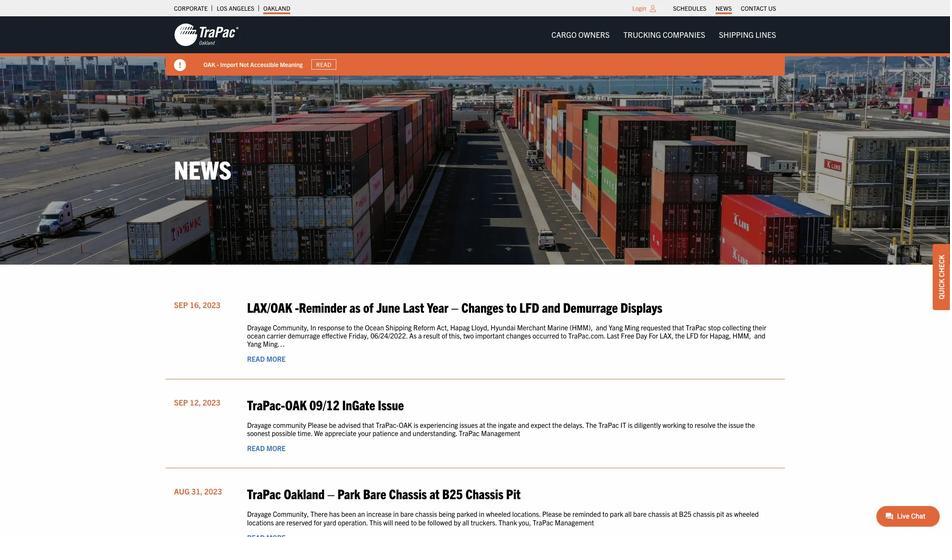 Task type: locate. For each thing, give the bounding box(es) containing it.
2023 inside 'trapac-oak 09/12 ingate issue' article
[[203, 398, 220, 408]]

read more link inside lax/oak -reminder as of june last year –  changes to lfd and demurrage displays article
[[247, 355, 286, 364]]

1 horizontal spatial oak
[[285, 396, 307, 413]]

at inside drayage community, there has been an increase in bare chassis being parked in wheeled locations. please be reminded to park all bare chassis at b25 chassis pit as wheeled locations are reserved for yard operation. this will need to be followed by all truckers. thank you, trapac management
[[672, 510, 678, 519]]

for inside drayage community, there has been an increase in bare chassis being parked in wheeled locations. please be reminded to park all bare chassis at b25 chassis pit as wheeled locations are reserved for yard operation. this will need to be followed by all truckers. thank you, trapac management
[[314, 519, 322, 527]]

drayage inside drayage community please be advised that trapac-oak is experiencing issues at the ingate and expect the delays. the trapac it is diligently working to resolve the issue the soonest possible time. we appreciate your patience and understanding. trapac management
[[247, 421, 271, 430]]

patience
[[373, 429, 398, 438]]

2 chassis from the left
[[648, 510, 670, 519]]

all right park
[[625, 510, 632, 519]]

1 vertical spatial trapac-
[[376, 421, 399, 430]]

sep inside 'trapac-oak 09/12 ingate issue' article
[[174, 398, 188, 408]]

trapac right you,
[[533, 519, 553, 527]]

1 horizontal spatial as
[[726, 510, 733, 519]]

1 vertical spatial read more
[[247, 444, 286, 453]]

read right meaning
[[316, 61, 331, 68]]

1 horizontal spatial -
[[295, 299, 299, 316]]

in right parked
[[479, 510, 484, 519]]

los angeles
[[217, 4, 254, 12]]

read inside 'trapac-oak 09/12 ingate issue' article
[[247, 444, 265, 453]]

read more link for trapac-
[[247, 444, 286, 453]]

read down ocean
[[247, 355, 265, 364]]

chassis right park
[[648, 510, 670, 519]]

shipping down news link on the top right of the page
[[719, 30, 754, 40]]

read more
[[247, 355, 286, 364], [247, 444, 286, 453]]

in
[[310, 323, 316, 332]]

1 vertical spatial last
[[607, 332, 619, 340]]

more down possible
[[266, 444, 286, 453]]

1 vertical spatial shipping
[[386, 323, 412, 332]]

1 vertical spatial oak
[[285, 396, 307, 413]]

1 sep from the top
[[174, 300, 188, 310]]

news link
[[716, 2, 732, 14]]

0 vertical spatial for
[[700, 332, 708, 340]]

of
[[363, 299, 374, 316], [442, 332, 447, 340]]

oak
[[203, 60, 215, 68], [285, 396, 307, 413], [399, 421, 412, 430]]

0 vertical spatial sep
[[174, 300, 188, 310]]

read more down ming…
[[247, 355, 286, 364]]

0 vertical spatial lfd
[[520, 299, 539, 316]]

– left park
[[327, 486, 335, 503]]

drayage up ming…
[[247, 323, 271, 332]]

1 horizontal spatial all
[[625, 510, 632, 519]]

quick check
[[937, 255, 946, 300]]

in right will
[[393, 510, 399, 519]]

1 vertical spatial please
[[542, 510, 562, 519]]

quick check link
[[933, 244, 950, 311]]

chassis left being
[[415, 510, 437, 519]]

0 vertical spatial shipping
[[719, 30, 754, 40]]

community, left in at the bottom of page
[[273, 323, 309, 332]]

0 horizontal spatial is
[[414, 421, 418, 430]]

0 vertical spatial read more link
[[247, 355, 286, 364]]

0 horizontal spatial as
[[350, 299, 361, 316]]

chassis up need
[[389, 486, 427, 503]]

2 read more from the top
[[247, 444, 286, 453]]

wheeled right pit
[[734, 510, 759, 519]]

chassis
[[415, 510, 437, 519], [648, 510, 670, 519], [693, 510, 715, 519]]

drayage left possible
[[247, 421, 271, 430]]

yang
[[609, 323, 623, 332], [247, 340, 261, 349]]

1 vertical spatial -
[[295, 299, 299, 316]]

0 horizontal spatial wheeled
[[486, 510, 511, 519]]

menu bar
[[669, 2, 781, 14], [545, 26, 783, 44]]

shipping left a
[[386, 323, 412, 332]]

0 vertical spatial of
[[363, 299, 374, 316]]

2023 right 16,
[[203, 300, 220, 310]]

and right collecting
[[754, 332, 766, 340]]

aug
[[174, 487, 190, 497]]

of inside drayage community, in response to the ocean shipping reform act, hapag lloyd, hyundai merchant marine (hmm),  and yang ming requested that trapac stop collecting their ocean carrier demurrage effective friday, 06/24/2022. as a result of this, two important changes occurred to trapac.com. last free day for lax, the lfd for hapag, hmm,  and yang ming…
[[442, 332, 447, 340]]

ming…
[[263, 340, 285, 349]]

of left june in the left bottom of the page
[[363, 299, 374, 316]]

lax/oak -reminder as of june last year –  changes to lfd and demurrage displays article
[[165, 291, 785, 380]]

trapac.com.
[[568, 332, 605, 340]]

1 horizontal spatial shipping
[[719, 30, 754, 40]]

0 vertical spatial read more
[[247, 355, 286, 364]]

being
[[439, 510, 455, 519]]

sep left 12,
[[174, 398, 188, 408]]

occurred
[[533, 332, 559, 340]]

oakland up there at the left bottom of page
[[284, 486, 325, 503]]

0 horizontal spatial shipping
[[386, 323, 412, 332]]

2 vertical spatial drayage
[[247, 510, 271, 519]]

as inside drayage community, there has been an increase in bare chassis being parked in wheeled locations. please be reminded to park all bare chassis at b25 chassis pit as wheeled locations are reserved for yard operation. this will need to be followed by all truckers. thank you, trapac management
[[726, 510, 733, 519]]

1 community, from the top
[[273, 323, 309, 332]]

2 horizontal spatial oak
[[399, 421, 412, 430]]

we
[[314, 429, 323, 438]]

contact us
[[741, 4, 776, 12]]

be right we
[[329, 421, 336, 430]]

be inside drayage community please be advised that trapac-oak is experiencing issues at the ingate and expect the delays. the trapac it is diligently working to resolve the issue the soonest possible time. we appreciate your patience and understanding. trapac management
[[329, 421, 336, 430]]

0 vertical spatial more
[[266, 355, 286, 364]]

will
[[383, 519, 393, 527]]

to
[[506, 299, 517, 316], [346, 323, 352, 332], [561, 332, 567, 340], [687, 421, 693, 430], [603, 510, 608, 519], [411, 519, 417, 527]]

is
[[414, 421, 418, 430], [628, 421, 633, 430]]

2 horizontal spatial at
[[672, 510, 678, 519]]

the left issue
[[717, 421, 727, 430]]

1 read more from the top
[[247, 355, 286, 364]]

oak left import
[[203, 60, 215, 68]]

chassis left pit
[[693, 510, 715, 519]]

los
[[217, 4, 227, 12]]

– right year
[[451, 299, 459, 316]]

read more inside lax/oak -reminder as of june last year –  changes to lfd and demurrage displays article
[[247, 355, 286, 364]]

read more link down ming…
[[247, 355, 286, 364]]

lfd
[[520, 299, 539, 316], [687, 332, 699, 340]]

1 horizontal spatial please
[[542, 510, 562, 519]]

trapac- down issue
[[376, 421, 399, 430]]

last
[[403, 299, 424, 316], [607, 332, 619, 340]]

0 horizontal spatial for
[[314, 519, 322, 527]]

trapac left the stop
[[686, 323, 707, 332]]

more inside lax/oak -reminder as of june last year –  changes to lfd and demurrage displays article
[[266, 355, 286, 364]]

1 horizontal spatial news
[[716, 4, 732, 12]]

0 horizontal spatial at
[[430, 486, 440, 503]]

1 vertical spatial lfd
[[687, 332, 699, 340]]

0 vertical spatial menu bar
[[669, 2, 781, 14]]

please down 09/12
[[308, 421, 327, 430]]

1 vertical spatial for
[[314, 519, 322, 527]]

changes
[[461, 299, 504, 316]]

for
[[649, 332, 658, 340]]

0 vertical spatial news
[[716, 4, 732, 12]]

there
[[310, 510, 328, 519]]

this
[[369, 519, 382, 527]]

0 horizontal spatial of
[[363, 299, 374, 316]]

06/24/2022.
[[371, 332, 408, 340]]

1 horizontal spatial that
[[672, 323, 684, 332]]

the right issue
[[745, 421, 755, 430]]

0 horizontal spatial chassis
[[415, 510, 437, 519]]

oak right patience in the bottom left of the page
[[399, 421, 412, 430]]

b25 left pit
[[679, 510, 692, 519]]

is left experiencing
[[414, 421, 418, 430]]

to right response
[[346, 323, 352, 332]]

trapac
[[686, 323, 707, 332], [598, 421, 619, 430], [459, 429, 480, 438], [247, 486, 281, 503], [533, 519, 553, 527]]

to right occurred
[[561, 332, 567, 340]]

important
[[476, 332, 505, 340]]

drayage inside drayage community, in response to the ocean shipping reform act, hapag lloyd, hyundai merchant marine (hmm),  and yang ming requested that trapac stop collecting their ocean carrier demurrage effective friday, 06/24/2022. as a result of this, two important changes occurred to trapac.com. last free day for lax, the lfd for hapag, hmm,  and yang ming…
[[247, 323, 271, 332]]

light image
[[650, 5, 656, 12]]

1 vertical spatial management
[[555, 519, 594, 527]]

please
[[308, 421, 327, 430], [542, 510, 562, 519]]

1 more from the top
[[266, 355, 286, 364]]

0 vertical spatial management
[[481, 429, 520, 438]]

ingate
[[498, 421, 516, 430]]

read more down 'soonest'
[[247, 444, 286, 453]]

sep 12, 2023
[[174, 398, 220, 408]]

chassis up parked
[[466, 486, 504, 503]]

management left park
[[555, 519, 594, 527]]

0 vertical spatial oak
[[203, 60, 215, 68]]

0 horizontal spatial -
[[217, 60, 219, 68]]

read more inside 'trapac-oak 09/12 ingate issue' article
[[247, 444, 286, 453]]

read more link
[[247, 355, 286, 364], [247, 444, 286, 453]]

login link
[[632, 4, 647, 12]]

drayage community, in response to the ocean shipping reform act, hapag lloyd, hyundai merchant marine (hmm),  and yang ming requested that trapac stop collecting their ocean carrier demurrage effective friday, 06/24/2022. as a result of this, two important changes occurred to trapac.com. last free day for lax, the lfd for hapag, hmm,  and yang ming…
[[247, 323, 766, 349]]

1 horizontal spatial chassis
[[648, 510, 670, 519]]

1 vertical spatial as
[[726, 510, 733, 519]]

1 horizontal spatial wheeled
[[734, 510, 759, 519]]

0 vertical spatial at
[[480, 421, 485, 430]]

possible
[[272, 429, 296, 438]]

oakland inside article
[[284, 486, 325, 503]]

2 vertical spatial oak
[[399, 421, 412, 430]]

that right advised in the bottom of the page
[[362, 421, 374, 430]]

2023 right the 31,
[[204, 487, 222, 497]]

be left the followed
[[418, 519, 426, 527]]

to left the resolve
[[687, 421, 693, 430]]

drayage left are
[[247, 510, 271, 519]]

1 read more link from the top
[[247, 355, 286, 364]]

locations
[[247, 519, 274, 527]]

sep left 16,
[[174, 300, 188, 310]]

1 vertical spatial read more link
[[247, 444, 286, 453]]

truckers.
[[471, 519, 497, 527]]

1 vertical spatial news
[[174, 153, 231, 185]]

demurrage
[[288, 332, 320, 340]]

the right lax,
[[675, 332, 685, 340]]

oakland
[[263, 4, 290, 12], [284, 486, 325, 503]]

and right patience in the bottom left of the page
[[400, 429, 411, 438]]

2 horizontal spatial chassis
[[693, 510, 715, 519]]

drayage inside drayage community, there has been an increase in bare chassis being parked in wheeled locations. please be reminded to park all bare chassis at b25 chassis pit as wheeled locations are reserved for yard operation. this will need to be followed by all truckers. thank you, trapac management
[[247, 510, 271, 519]]

oakland right angeles
[[263, 4, 290, 12]]

0 vertical spatial read
[[316, 61, 331, 68]]

news inside menu bar
[[716, 4, 732, 12]]

bare
[[400, 510, 414, 519], [633, 510, 647, 519]]

- left import
[[217, 60, 219, 68]]

0 horizontal spatial that
[[362, 421, 374, 430]]

june
[[376, 299, 400, 316]]

please right locations.
[[542, 510, 562, 519]]

sep inside lax/oak -reminder as of june last year –  changes to lfd and demurrage displays article
[[174, 300, 188, 310]]

drayage for trapac-oak 09/12 ingate issue
[[247, 421, 271, 430]]

read more for lax/oak
[[247, 355, 286, 364]]

lfd inside drayage community, in response to the ocean shipping reform act, hapag lloyd, hyundai merchant marine (hmm),  and yang ming requested that trapac stop collecting their ocean carrier demurrage effective friday, 06/24/2022. as a result of this, two important changes occurred to trapac.com. last free day for lax, the lfd for hapag, hmm,  and yang ming…
[[687, 332, 699, 340]]

2023
[[203, 300, 220, 310], [203, 398, 220, 408], [204, 487, 222, 497]]

1 horizontal spatial is
[[628, 421, 633, 430]]

1 horizontal spatial of
[[442, 332, 447, 340]]

-
[[217, 60, 219, 68], [295, 299, 299, 316]]

oak inside drayage community please be advised that trapac-oak is experiencing issues at the ingate and expect the delays. the trapac it is diligently working to resolve the issue the soonest possible time. we appreciate your patience and understanding. trapac management
[[399, 421, 412, 430]]

reminded
[[573, 510, 601, 519]]

0 horizontal spatial –
[[327, 486, 335, 503]]

reminder
[[299, 299, 347, 316]]

sep for trapac-oak 09/12 ingate issue
[[174, 398, 188, 408]]

2 community, from the top
[[273, 510, 309, 519]]

2023 inside lax/oak -reminder as of june last year –  changes to lfd and demurrage displays article
[[203, 300, 220, 310]]

trapac- up 'soonest'
[[247, 396, 285, 413]]

time.
[[298, 429, 313, 438]]

1 horizontal spatial last
[[607, 332, 619, 340]]

news
[[716, 4, 732, 12], [174, 153, 231, 185]]

0 vertical spatial 2023
[[203, 300, 220, 310]]

an
[[358, 510, 365, 519]]

0 vertical spatial last
[[403, 299, 424, 316]]

- right lax/oak
[[295, 299, 299, 316]]

banner
[[0, 16, 950, 76]]

bare right will
[[400, 510, 414, 519]]

3 drayage from the top
[[247, 510, 271, 519]]

lfd up merchant
[[520, 299, 539, 316]]

1 horizontal spatial bare
[[633, 510, 647, 519]]

chassis
[[389, 486, 427, 503], [466, 486, 504, 503]]

1 vertical spatial that
[[362, 421, 374, 430]]

1 vertical spatial oakland
[[284, 486, 325, 503]]

- inside article
[[295, 299, 299, 316]]

0 vertical spatial community,
[[273, 323, 309, 332]]

yang left ming…
[[247, 340, 261, 349]]

- for import
[[217, 60, 219, 68]]

0 horizontal spatial please
[[308, 421, 327, 430]]

read more link down 'soonest'
[[247, 444, 286, 453]]

lfd left the stop
[[687, 332, 699, 340]]

be
[[329, 421, 336, 430], [564, 510, 571, 519], [418, 519, 426, 527]]

1 vertical spatial sep
[[174, 398, 188, 408]]

stop
[[708, 323, 721, 332]]

that inside drayage community, in response to the ocean shipping reform act, hapag lloyd, hyundai merchant marine (hmm),  and yang ming requested that trapac stop collecting their ocean carrier demurrage effective friday, 06/24/2022. as a result of this, two important changes occurred to trapac.com. last free day for lax, the lfd for hapag, hmm,  and yang ming…
[[672, 323, 684, 332]]

1 horizontal spatial b25
[[679, 510, 692, 519]]

1 drayage from the top
[[247, 323, 271, 332]]

1 vertical spatial of
[[442, 332, 447, 340]]

read more for trapac-
[[247, 444, 286, 453]]

effective
[[322, 332, 347, 340]]

wheeled down pit
[[486, 510, 511, 519]]

0 vertical spatial trapac-
[[247, 396, 285, 413]]

1 horizontal spatial trapac-
[[376, 421, 399, 430]]

los angeles link
[[217, 2, 254, 14]]

1 vertical spatial 2023
[[203, 398, 220, 408]]

0 horizontal spatial in
[[393, 510, 399, 519]]

in
[[393, 510, 399, 519], [479, 510, 484, 519]]

0 horizontal spatial lfd
[[520, 299, 539, 316]]

1 horizontal spatial be
[[418, 519, 426, 527]]

1 vertical spatial read
[[247, 355, 265, 364]]

ocean
[[365, 323, 384, 332]]

that right requested
[[672, 323, 684, 332]]

bare right park
[[633, 510, 647, 519]]

as up 'friday,'
[[350, 299, 361, 316]]

2 in from the left
[[479, 510, 484, 519]]

it
[[621, 421, 626, 430]]

2 vertical spatial at
[[672, 510, 678, 519]]

more down ming…
[[266, 355, 286, 364]]

0 horizontal spatial chassis
[[389, 486, 427, 503]]

all right by
[[462, 519, 469, 527]]

more for trapac-
[[266, 444, 286, 453]]

2023 right 12,
[[203, 398, 220, 408]]

shipping inside drayage community, in response to the ocean shipping reform act, hapag lloyd, hyundai merchant marine (hmm),  and yang ming requested that trapac stop collecting their ocean carrier demurrage effective friday, 06/24/2022. as a result of this, two important changes occurred to trapac.com. last free day for lax, the lfd for hapag, hmm,  and yang ming…
[[386, 323, 412, 332]]

b25 up being
[[442, 486, 463, 503]]

1 vertical spatial menu bar
[[545, 26, 783, 44]]

read more link inside 'trapac-oak 09/12 ingate issue' article
[[247, 444, 286, 453]]

0 horizontal spatial be
[[329, 421, 336, 430]]

be left reminded
[[564, 510, 571, 519]]

trapac-oak 09/12 ingate issue
[[247, 396, 404, 413]]

last left the free at the right bottom of page
[[607, 332, 619, 340]]

management inside drayage community please be advised that trapac-oak is experiencing issues at the ingate and expect the delays. the trapac it is diligently working to resolve the issue the soonest possible time. we appreciate your patience and understanding. trapac management
[[481, 429, 520, 438]]

bare
[[363, 486, 386, 503]]

appreciate
[[325, 429, 357, 438]]

read down 'soonest'
[[247, 444, 265, 453]]

please inside drayage community please be advised that trapac-oak is experiencing issues at the ingate and expect the delays. the trapac it is diligently working to resolve the issue the soonest possible time. we appreciate your patience and understanding. trapac management
[[308, 421, 327, 430]]

meaning
[[280, 60, 302, 68]]

contact
[[741, 4, 767, 12]]

2 read more link from the top
[[247, 444, 286, 453]]

more
[[266, 355, 286, 364], [266, 444, 286, 453]]

1 horizontal spatial management
[[555, 519, 594, 527]]

0 vertical spatial -
[[217, 60, 219, 68]]

locations.
[[512, 510, 541, 519]]

1 horizontal spatial chassis
[[466, 486, 504, 503]]

for left hapag,
[[700, 332, 708, 340]]

2 vertical spatial read
[[247, 444, 265, 453]]

community, for -
[[273, 323, 309, 332]]

1 vertical spatial drayage
[[247, 421, 271, 430]]

1 horizontal spatial for
[[700, 332, 708, 340]]

0 vertical spatial –
[[451, 299, 459, 316]]

read for lax/oak
[[247, 355, 265, 364]]

2 more from the top
[[266, 444, 286, 453]]

drayage for trapac oakland – park bare chassis at b25 chassis pit
[[247, 510, 271, 519]]

accessible
[[250, 60, 278, 68]]

community, left there at the left bottom of page
[[273, 510, 309, 519]]

1 horizontal spatial at
[[480, 421, 485, 430]]

of left this,
[[442, 332, 447, 340]]

0 vertical spatial as
[[350, 299, 361, 316]]

management right 'issues'
[[481, 429, 520, 438]]

1 vertical spatial community,
[[273, 510, 309, 519]]

increase
[[367, 510, 392, 519]]

schedules link
[[673, 2, 707, 14]]

oak up community
[[285, 396, 307, 413]]

2 sep from the top
[[174, 398, 188, 408]]

more inside 'trapac-oak 09/12 ingate issue' article
[[266, 444, 286, 453]]

two
[[463, 332, 474, 340]]

pit
[[506, 486, 521, 503]]

2 vertical spatial 2023
[[204, 487, 222, 497]]

yang left ming
[[609, 323, 623, 332]]

1 vertical spatial yang
[[247, 340, 261, 349]]

1 vertical spatial more
[[266, 444, 286, 453]]

1 horizontal spatial –
[[451, 299, 459, 316]]

read inside lax/oak -reminder as of june last year –  changes to lfd and demurrage displays article
[[247, 355, 265, 364]]

community, inside drayage community, there has been an increase in bare chassis being parked in wheeled locations. please be reminded to park all bare chassis at b25 chassis pit as wheeled locations are reserved for yard operation. this will need to be followed by all truckers. thank you, trapac management
[[273, 510, 309, 519]]

is right it
[[628, 421, 633, 430]]

0 horizontal spatial management
[[481, 429, 520, 438]]

2023 inside the "trapac oakland – park bare chassis at b25 chassis pit" article
[[204, 487, 222, 497]]

last up reform
[[403, 299, 424, 316]]

2 drayage from the top
[[247, 421, 271, 430]]

1 chassis from the left
[[415, 510, 437, 519]]

community, inside drayage community, in response to the ocean shipping reform act, hapag lloyd, hyundai merchant marine (hmm),  and yang ming requested that trapac stop collecting their ocean carrier demurrage effective friday, 06/24/2022. as a result of this, two important changes occurred to trapac.com. last free day for lax, the lfd for hapag, hmm,  and yang ming…
[[273, 323, 309, 332]]

for left yard
[[314, 519, 322, 527]]

as right pit
[[726, 510, 733, 519]]

lax,
[[660, 332, 674, 340]]



Task type: vqa. For each thing, say whether or not it's contained in the screenshot.
Cargo Owners
yes



Task type: describe. For each thing, give the bounding box(es) containing it.
1 wheeled from the left
[[486, 510, 511, 519]]

2 wheeled from the left
[[734, 510, 759, 519]]

issue
[[729, 421, 744, 430]]

hapag,
[[710, 332, 731, 340]]

cargo owners link
[[545, 26, 617, 44]]

trapac right experiencing
[[459, 429, 480, 438]]

owners
[[579, 30, 610, 40]]

companies
[[663, 30, 705, 40]]

reserved
[[287, 519, 312, 527]]

0 horizontal spatial yang
[[247, 340, 261, 349]]

your
[[358, 429, 371, 438]]

the right expect
[[552, 421, 562, 430]]

hapag
[[450, 323, 470, 332]]

sep 16, 2023
[[174, 300, 220, 310]]

to left park
[[603, 510, 608, 519]]

1 in from the left
[[393, 510, 399, 519]]

that inside drayage community please be advised that trapac-oak is experiencing issues at the ingate and expect the delays. the trapac it is diligently working to resolve the issue the soonest possible time. we appreciate your patience and understanding. trapac management
[[362, 421, 374, 430]]

check
[[937, 255, 946, 278]]

2023 for trapac-oak 09/12 ingate issue
[[203, 398, 220, 408]]

their
[[753, 323, 766, 332]]

2 bare from the left
[[633, 510, 647, 519]]

and right ingate
[[518, 421, 529, 430]]

2 horizontal spatial be
[[564, 510, 571, 519]]

collecting
[[723, 323, 751, 332]]

schedules
[[673, 4, 707, 12]]

login
[[632, 4, 647, 12]]

31,
[[191, 487, 203, 497]]

0 horizontal spatial last
[[403, 299, 424, 316]]

b25 inside drayage community, there has been an increase in bare chassis being parked in wheeled locations. please be reminded to park all bare chassis at b25 chassis pit as wheeled locations are reserved for yard operation. this will need to be followed by all truckers. thank you, trapac management
[[679, 510, 692, 519]]

1 vertical spatial at
[[430, 486, 440, 503]]

and up marine
[[542, 299, 561, 316]]

this,
[[449, 332, 462, 340]]

experiencing
[[420, 421, 458, 430]]

lax/oak
[[247, 299, 292, 316]]

1 vertical spatial –
[[327, 486, 335, 503]]

pit
[[717, 510, 724, 519]]

trapac up locations
[[247, 486, 281, 503]]

solid image
[[174, 59, 186, 71]]

trucking companies
[[624, 30, 705, 40]]

2023 for trapac oakland – park bare chassis at b25 chassis pit
[[204, 487, 222, 497]]

reform
[[413, 323, 435, 332]]

trapac inside drayage community, there has been an increase in bare chassis being parked in wheeled locations. please be reminded to park all bare chassis at b25 chassis pit as wheeled locations are reserved for yard operation. this will need to be followed by all truckers. thank you, trapac management
[[533, 519, 553, 527]]

last inside drayage community, in response to the ocean shipping reform act, hapag lloyd, hyundai merchant marine (hmm),  and yang ming requested that trapac stop collecting their ocean carrier demurrage effective friday, 06/24/2022. as a result of this, two important changes occurred to trapac.com. last free day for lax, the lfd for hapag, hmm,  and yang ming…
[[607, 332, 619, 340]]

act,
[[437, 323, 449, 332]]

drayage for lax/oak -reminder as of june last year –  changes to lfd and demurrage displays
[[247, 323, 271, 332]]

issue
[[378, 396, 404, 413]]

trapac-oak 09/12 ingate issue article
[[165, 388, 785, 469]]

changes
[[506, 332, 531, 340]]

2023 for lax/oak -reminder as of june last year –  changes to lfd and demurrage displays
[[203, 300, 220, 310]]

shipping inside menu bar
[[719, 30, 754, 40]]

park
[[338, 486, 360, 503]]

shipping lines link
[[712, 26, 783, 44]]

lines
[[756, 30, 776, 40]]

oakland image
[[174, 23, 239, 47]]

requested
[[641, 323, 671, 332]]

2 is from the left
[[628, 421, 633, 430]]

0 horizontal spatial oak
[[203, 60, 215, 68]]

aug 31, 2023
[[174, 487, 222, 497]]

sep for lax/oak -reminder as of june last year –  changes to lfd and demurrage displays
[[174, 300, 188, 310]]

corporate
[[174, 4, 208, 12]]

management inside drayage community, there has been an increase in bare chassis being parked in wheeled locations. please be reminded to park all bare chassis at b25 chassis pit as wheeled locations are reserved for yard operation. this will need to be followed by all truckers. thank you, trapac management
[[555, 519, 594, 527]]

contact us link
[[741, 2, 776, 14]]

banner containing cargo owners
[[0, 16, 950, 76]]

to right need
[[411, 519, 417, 527]]

has
[[329, 510, 340, 519]]

us
[[769, 4, 776, 12]]

- for reminder
[[295, 299, 299, 316]]

community, for oakland
[[273, 510, 309, 519]]

for inside drayage community, in response to the ocean shipping reform act, hapag lloyd, hyundai merchant marine (hmm),  and yang ming requested that trapac stop collecting their ocean carrier demurrage effective friday, 06/24/2022. as a result of this, two important changes occurred to trapac.com. last free day for lax, the lfd for hapag, hmm,  and yang ming…
[[700, 332, 708, 340]]

read link
[[311, 59, 336, 70]]

response
[[318, 323, 345, 332]]

trucking
[[624, 30, 661, 40]]

1 chassis from the left
[[389, 486, 427, 503]]

operation.
[[338, 519, 368, 527]]

free
[[621, 332, 634, 340]]

0 vertical spatial oakland
[[263, 4, 290, 12]]

not
[[239, 60, 249, 68]]

menu bar containing cargo owners
[[545, 26, 783, 44]]

trucking companies link
[[617, 26, 712, 44]]

result
[[423, 332, 440, 340]]

trapac inside drayage community, in response to the ocean shipping reform act, hapag lloyd, hyundai merchant marine (hmm),  and yang ming requested that trapac stop collecting their ocean carrier demurrage effective friday, 06/24/2022. as a result of this, two important changes occurred to trapac.com. last free day for lax, the lfd for hapag, hmm,  and yang ming…
[[686, 323, 707, 332]]

hyundai
[[491, 323, 516, 332]]

12,
[[190, 398, 201, 408]]

16,
[[190, 300, 201, 310]]

yard
[[324, 519, 336, 527]]

issues
[[460, 421, 478, 430]]

1 bare from the left
[[400, 510, 414, 519]]

trapac left it
[[598, 421, 619, 430]]

working
[[663, 421, 686, 430]]

trapac oakland – park bare chassis at b25 chassis pit
[[247, 486, 521, 503]]

park
[[610, 510, 623, 519]]

need
[[395, 519, 409, 527]]

year
[[427, 299, 449, 316]]

a
[[418, 332, 422, 340]]

read for trapac-
[[247, 444, 265, 453]]

trapac- inside drayage community please be advised that trapac-oak is experiencing issues at the ingate and expect the delays. the trapac it is diligently working to resolve the issue the soonest possible time. we appreciate your patience and understanding. trapac management
[[376, 421, 399, 430]]

1 is from the left
[[414, 421, 418, 430]]

lloyd,
[[471, 323, 489, 332]]

ingate
[[342, 396, 375, 413]]

3 chassis from the left
[[693, 510, 715, 519]]

the left ocean
[[354, 323, 363, 332]]

at inside drayage community please be advised that trapac-oak is experiencing issues at the ingate and expect the delays. the trapac it is diligently working to resolve the issue the soonest possible time. we appreciate your patience and understanding. trapac management
[[480, 421, 485, 430]]

by
[[454, 519, 461, 527]]

are
[[275, 519, 285, 527]]

understanding.
[[413, 429, 457, 438]]

and down demurrage
[[596, 323, 607, 332]]

read more link for lax/oak
[[247, 355, 286, 364]]

please inside drayage community, there has been an increase in bare chassis being parked in wheeled locations. please be reminded to park all bare chassis at b25 chassis pit as wheeled locations are reserved for yard operation. this will need to be followed by all truckers. thank you, trapac management
[[542, 510, 562, 519]]

soonest
[[247, 429, 270, 438]]

0 horizontal spatial all
[[462, 519, 469, 527]]

expect
[[531, 421, 551, 430]]

oak - import not accessible meaning
[[203, 60, 302, 68]]

lax/oak -reminder as of june last year –  changes to lfd and demurrage displays
[[247, 299, 663, 316]]

advised
[[338, 421, 361, 430]]

corporate link
[[174, 2, 208, 14]]

menu bar containing schedules
[[669, 2, 781, 14]]

carrier
[[267, 332, 286, 340]]

2 chassis from the left
[[466, 486, 504, 503]]

demurrage
[[563, 299, 618, 316]]

resolve
[[695, 421, 716, 430]]

09/12
[[310, 396, 340, 413]]

to up "hyundai"
[[506, 299, 517, 316]]

trapac oakland – park bare chassis at b25 chassis pit article
[[165, 478, 785, 538]]

drayage community, there has been an increase in bare chassis being parked in wheeled locations. please be reminded to park all bare chassis at b25 chassis pit as wheeled locations are reserved for yard operation. this will need to be followed by all truckers. thank you, trapac management
[[247, 510, 759, 527]]

0 vertical spatial yang
[[609, 323, 623, 332]]

the
[[586, 421, 597, 430]]

more for lax/oak
[[266, 355, 286, 364]]

0 horizontal spatial trapac-
[[247, 396, 285, 413]]

to inside drayage community please be advised that trapac-oak is experiencing issues at the ingate and expect the delays. the trapac it is diligently working to resolve the issue the soonest possible time. we appreciate your patience and understanding. trapac management
[[687, 421, 693, 430]]

followed
[[427, 519, 452, 527]]

you,
[[519, 519, 531, 527]]

0 horizontal spatial b25
[[442, 486, 463, 503]]

been
[[341, 510, 356, 519]]

displays
[[621, 299, 663, 316]]

the left ingate
[[487, 421, 497, 430]]



